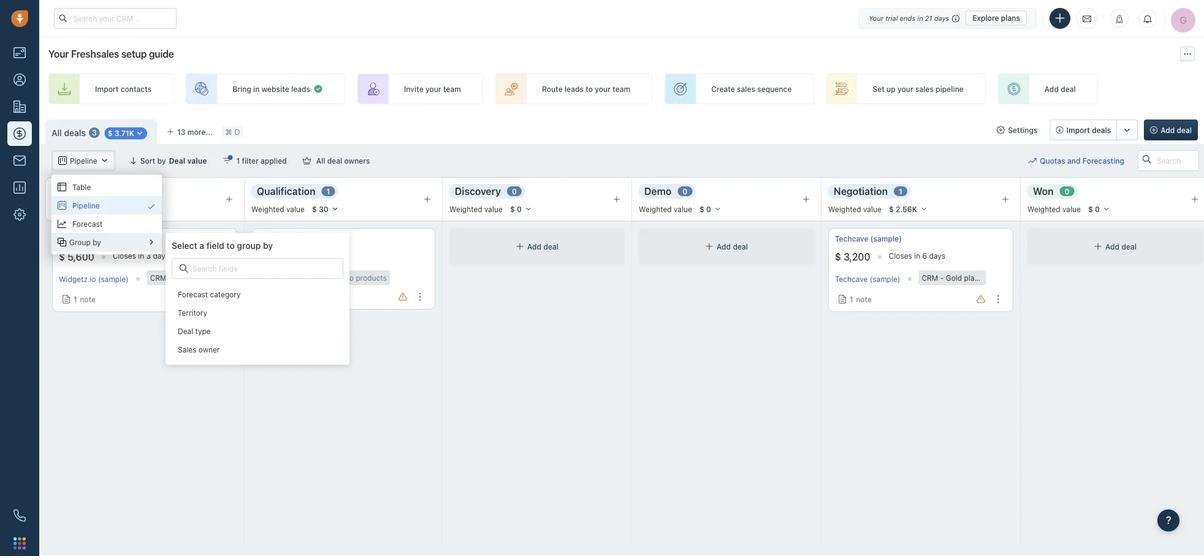 Task type: locate. For each thing, give the bounding box(es) containing it.
0 horizontal spatial forecast
[[72, 219, 102, 228]]

type
[[195, 327, 211, 335]]

1 container_wx8msf4aqz5i3rn1 image from the top
[[58, 201, 66, 210]]

container_wx8msf4aqz5i3rn1 image up group by menu item
[[58, 220, 66, 228]]

2 vertical spatial container_wx8msf4aqz5i3rn1 image
[[58, 238, 66, 247]]

send email image
[[1083, 13, 1092, 23]]

group
[[69, 238, 91, 246]]

to
[[226, 240, 235, 250]]

container_wx8msf4aqz5i3rn1 image inside group by menu item
[[58, 238, 66, 247]]

a
[[200, 240, 204, 250]]

2 container_wx8msf4aqz5i3rn1 image from the top
[[58, 220, 66, 228]]

forecast down pipeline
[[72, 219, 102, 228]]

group by menu item
[[52, 233, 162, 251]]

1 vertical spatial forecast
[[178, 290, 208, 299]]

freshworks switcher image
[[13, 537, 26, 550]]

deal type
[[178, 327, 211, 335]]

select a field to group by menu
[[52, 175, 350, 365]]

container_wx8msf4aqz5i3rn1 image
[[58, 201, 66, 210], [58, 220, 66, 228], [58, 238, 66, 247]]

1 vertical spatial container_wx8msf4aqz5i3rn1 image
[[58, 220, 66, 228]]

0 horizontal spatial by
[[93, 238, 101, 246]]

container_wx8msf4aqz5i3rn1 image left the table
[[58, 183, 66, 191]]

container_wx8msf4aqz5i3rn1 image for forecast
[[58, 220, 66, 228]]

owner
[[199, 345, 220, 354]]

category
[[210, 290, 241, 299]]

container_wx8msf4aqz5i3rn1 image
[[58, 183, 66, 191], [147, 202, 156, 211], [147, 238, 156, 247], [180, 264, 188, 273]]

container_wx8msf4aqz5i3rn1 image left select
[[147, 238, 156, 247]]

forecast
[[72, 219, 102, 228], [178, 290, 208, 299]]

0 vertical spatial forecast
[[72, 219, 102, 228]]

pipeline
[[72, 201, 100, 210]]

container_wx8msf4aqz5i3rn1 image inside group by menu item
[[147, 238, 156, 247]]

Search fields field
[[191, 263, 277, 274]]

container_wx8msf4aqz5i3rn1 image for group by
[[58, 238, 66, 247]]

plans
[[1001, 14, 1020, 22]]

sales
[[178, 345, 196, 354]]

container_wx8msf4aqz5i3rn1 image left pipeline
[[58, 201, 66, 210]]

by
[[93, 238, 101, 246], [263, 240, 273, 250]]

explore
[[973, 14, 999, 22]]

container_wx8msf4aqz5i3rn1 image for pipeline
[[58, 201, 66, 210]]

0 vertical spatial container_wx8msf4aqz5i3rn1 image
[[58, 201, 66, 210]]

explore plans link
[[966, 11, 1027, 25]]

3 container_wx8msf4aqz5i3rn1 image from the top
[[58, 238, 66, 247]]

container_wx8msf4aqz5i3rn1 image left group
[[58, 238, 66, 247]]

1 horizontal spatial forecast
[[178, 290, 208, 299]]

forecast up territory
[[178, 290, 208, 299]]

group
[[237, 240, 261, 250]]



Task type: describe. For each thing, give the bounding box(es) containing it.
container_wx8msf4aqz5i3rn1 image down select
[[180, 264, 188, 273]]

shade muted image
[[949, 13, 960, 23]]

table
[[72, 183, 91, 191]]

Search your CRM... text field
[[54, 8, 177, 29]]

phone image
[[7, 503, 32, 528]]

group by
[[69, 238, 101, 246]]

forecast for forecast category
[[178, 290, 208, 299]]

territory
[[178, 308, 207, 317]]

by inside group by menu item
[[93, 238, 101, 246]]

1 horizontal spatial by
[[263, 240, 273, 250]]

forecast category
[[178, 290, 241, 299]]

forecast for forecast
[[72, 219, 102, 228]]

deal
[[178, 327, 193, 335]]

select a field to group by
[[172, 240, 273, 250]]

select
[[172, 240, 197, 250]]

container_wx8msf4aqz5i3rn1 image up group by menu item
[[147, 202, 156, 211]]

field
[[207, 240, 224, 250]]

sales owner
[[178, 345, 220, 354]]

explore plans
[[973, 14, 1020, 22]]



Task type: vqa. For each thing, say whether or not it's contained in the screenshot.
the left Forecast
yes



